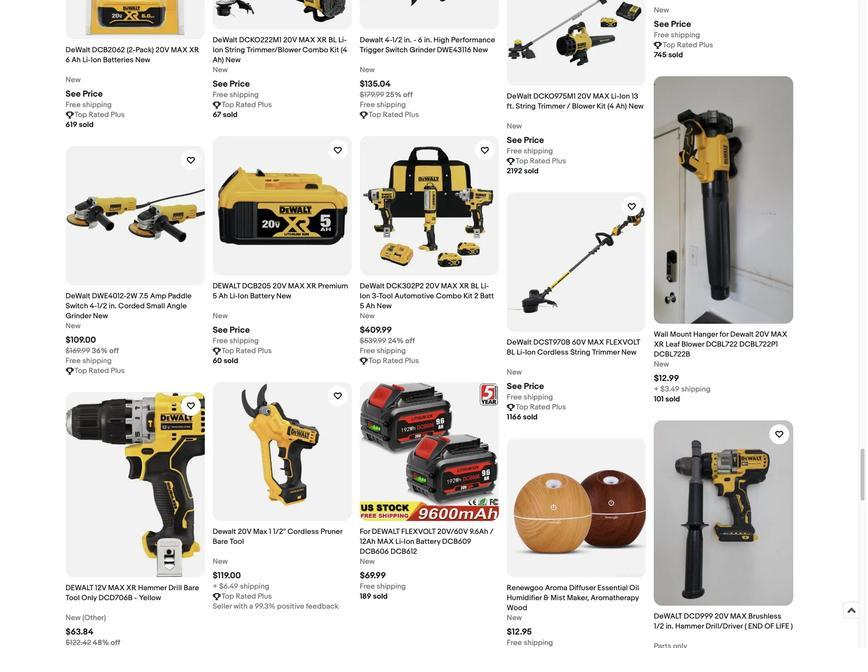 Task type: vqa. For each thing, say whether or not it's contained in the screenshot.
(29,173)
no



Task type: describe. For each thing, give the bounding box(es) containing it.
max inside dewalt dcd999 20v max brushless 1/2 in. hammer drill/driver ( end of life )
[[730, 612, 747, 621]]

cordless inside dewalt dcst970b 60v max flexvolt bl li-ion cordless string trimmer new
[[537, 348, 569, 357]]

20v inside dewalt dcb2062 (2-pack) 20v max xr 6 ah li-ion batteries new
[[156, 46, 169, 55]]

tool inside dewalt 20v max 1 1/2'' cordless pruner bare tool
[[230, 537, 244, 547]]

bare inside dewalt 12v max xr hammer drill bare tool only dcd706b - yellow
[[184, 584, 199, 593]]

price for dewalt dcb2062 (2-pack) 20v max xr 6 ah li-ion batteries new
[[83, 89, 103, 99]]

shipping inside dewalt dwe4012-2w 7.5 amp paddle switch 4-1/2 in. corded small angle grinder new new $109.00 $169.99 36% off free shipping
[[82, 356, 112, 366]]

1166 sold
[[507, 412, 538, 422]]

seller
[[213, 602, 232, 611]]

shipping up 2192 sold
[[524, 147, 553, 156]]

new inside dewalt dcb205 20v max xr premium 5 ah li-ion battery new
[[276, 291, 291, 301]]

top rated plus down the 24%
[[369, 356, 419, 366]]

dcst970b
[[533, 338, 570, 347]]

end
[[748, 622, 763, 631]]

free shipping text field up 1166 sold on the bottom of the page
[[507, 393, 553, 403]]

max inside dewalt dck302p2 20v max xr bl li- ion 3-tool automotive combo kit 2 batt 5 ah new new $409.99 $539.99 24% off free shipping
[[441, 281, 458, 291]]

ft.
[[507, 102, 514, 111]]

new (other) $63.84 $122.42 48% off
[[66, 613, 120, 648]]

5 inside dewalt dcb205 20v max xr premium 5 ah li-ion battery new
[[213, 291, 217, 301]]

li- inside for dewalt flexvolt 20v/60v 9.6ah / 12ah max li-ion battery dcb609 dcb606 dcb612 new $69.99 free shipping 189 sold
[[396, 537, 404, 547]]

free shipping text field down $169.99
[[66, 356, 112, 366]]

top up 60 sold
[[222, 346, 234, 356]]

maker,
[[567, 593, 589, 603]]

new inside new $119.00 + $6.49 shipping
[[213, 557, 228, 567]]

high
[[434, 36, 450, 45]]

dewalt 20v max 1 1/2'' cordless pruner bare tool
[[213, 527, 342, 547]]

dcko222m1
[[239, 36, 282, 45]]

shipping up 60 sold
[[229, 336, 259, 346]]

aroma
[[545, 584, 568, 593]]

dewalt dcb2062 (2-pack) 20v max xr 6 ah li-ion batteries new
[[66, 46, 199, 65]]

(other)
[[82, 613, 106, 623]]

bl for new
[[471, 281, 479, 291]]

trimmer inside dewalt dcko975m1 20v max li-ion 13 ft. string trimmer / blower kit (4 ah) new
[[538, 102, 565, 111]]

top up 745 sold
[[663, 41, 675, 50]]

rated down 36%
[[89, 366, 109, 376]]

+ inside 'wall mount hanger for dewalt 20v max xr leaf blower dcbl722 dcbl722p1 dcbl722b new $12.99 + $3.49 shipping 101 sold'
[[654, 385, 659, 394]]

20v/60v
[[437, 527, 468, 537]]

shipping up 1166 sold on the bottom of the page
[[524, 393, 553, 402]]

(4 inside the dewalt dcko222m1 20v max xr bl li- ion string trimmer/blower combo kit (4 ah) new new see price free shipping
[[341, 46, 347, 55]]

dewalt dcb205 20v max xr premium 5 ah li-ion battery new
[[213, 281, 348, 301]]

max inside dewalt dcb205 20v max xr premium 5 ah li-ion battery new
[[288, 281, 305, 291]]

5 inside dewalt dck302p2 20v max xr bl li- ion 3-tool automotive combo kit 2 batt 5 ah new new $409.99 $539.99 24% off free shipping
[[360, 301, 364, 311]]

previous price $539.99 24% off text field
[[360, 336, 415, 346]]

see price text field for dewalt dcko222m1 20v max xr bl li- ion string trimmer/blower combo kit (4 ah) new
[[213, 79, 250, 89]]

$409.99
[[360, 325, 392, 335]]

shipping inside 'renewgoo aroma diffuser essential oil humidifier & mist maker, aromatherapy wood new $12.95 free shipping'
[[524, 638, 553, 648]]

new text field for dewalt 4-1/2 in. - 6 in. high performance trigger switch grinder dwe43116 new
[[360, 66, 375, 75]]

60v
[[572, 338, 586, 347]]

off inside the new $135.04 $179.99 25% off free shipping
[[403, 90, 413, 100]]

tool inside dewalt dck302p2 20v max xr bl li- ion 3-tool automotive combo kit 2 batt 5 ah new new $409.99 $539.99 24% off free shipping
[[379, 291, 393, 301]]

see price text field up 745 sold
[[654, 20, 691, 30]]

grinder inside dewalt 4-1/2 in. - 6 in. high performance trigger switch grinder dwe43116 new
[[410, 46, 435, 55]]

xr inside dewalt dck302p2 20v max xr bl li- ion 3-tool automotive combo kit 2 batt 5 ah new new $409.99 $539.99 24% off free shipping
[[459, 281, 469, 291]]

1/2''
[[273, 527, 286, 537]]

brushless
[[748, 612, 781, 621]]

top down $169.99
[[75, 366, 87, 376]]

hammer inside dewalt 12v max xr hammer drill bare tool only dcd706b - yellow
[[138, 584, 167, 593]]

top up 2192 sold
[[516, 157, 528, 166]]

see for dewalt dcb2062 (2-pack) 20v max xr 6 ah li-ion batteries new
[[66, 89, 81, 99]]

string inside dewalt dcst970b 60v max flexvolt bl li-ion cordless string trimmer new
[[570, 348, 590, 357]]

60 sold
[[213, 356, 238, 366]]

745 sold text field
[[654, 51, 683, 61]]

619 sold text field
[[66, 120, 94, 130]]

free up 1166
[[507, 393, 522, 402]]

top down $6.49
[[222, 592, 234, 601]]

101 sold text field
[[654, 395, 680, 405]]

1/2 inside dewalt dwe4012-2w 7.5 amp paddle switch 4-1/2 in. corded small angle grinder new new $109.00 $169.99 36% off free shipping
[[97, 301, 107, 311]]

dewalt for dewalt dwe4012-2w 7.5 amp paddle switch 4-1/2 in. corded small angle grinder new new $109.00 $169.99 36% off free shipping
[[66, 291, 90, 301]]

dewalt dcd999 20v max brushless 1/2 in. hammer drill/driver ( end of life ) link
[[654, 420, 793, 648]]

see for dewalt dcst970b 60v max flexvolt bl li-ion cordless string trimmer new
[[507, 382, 522, 392]]

rated up 745 sold
[[677, 41, 697, 50]]

tool inside dewalt 12v max xr hammer drill bare tool only dcd706b - yellow
[[66, 594, 80, 603]]

new inside dewalt 4-1/2 in. - 6 in. high performance trigger switch grinder dwe43116 new
[[473, 46, 488, 55]]

previous price $169.99 36% off text field
[[66, 346, 119, 356]]

shipping inside for dewalt flexvolt 20v/60v 9.6ah / 12ah max li-ion battery dcb609 dcb606 dcb612 new $69.99 free shipping 189 sold
[[377, 582, 406, 592]]

free inside the new $135.04 $179.99 25% off free shipping
[[360, 100, 375, 110]]

new text field for dewalt dcko975m1 20v max li-ion 13 ft. string trimmer / blower kit (4 ah) new
[[507, 122, 522, 132]]

top down $179.99
[[369, 110, 381, 120]]

of
[[765, 622, 774, 631]]

$69.99 text field
[[360, 571, 386, 581]]

dewalt 12v max xr hammer drill bare tool only dcd706b - yellow
[[66, 584, 199, 603]]

free shipping text field up 745 sold
[[654, 31, 700, 41]]

Seller with a 99.3% positive feedback text field
[[213, 602, 339, 612]]

free inside for dewalt flexvolt 20v/60v 9.6ah / 12ah max li-ion battery dcb609 dcb606 dcb612 new $69.99 free shipping 189 sold
[[360, 582, 375, 592]]

25%
[[386, 90, 401, 100]]

ion inside dewalt dcko975m1 20v max li-ion 13 ft. string trimmer / blower kit (4 ah) new
[[619, 92, 630, 101]]

rated up 60 sold
[[236, 346, 256, 356]]

top rated plus up 60 sold
[[222, 346, 272, 356]]

12v
[[95, 584, 106, 593]]

dcbl722p1
[[739, 340, 778, 349]]

top up "619 sold"
[[75, 110, 87, 120]]

renewgoo aroma diffuser essential oil humidifier & mist maker, aromatherapy wood new $12.95 free shipping
[[507, 584, 639, 648]]

1166
[[507, 412, 521, 422]]

rated down "25%"
[[383, 110, 403, 120]]

max
[[253, 527, 267, 537]]

1166 sold text field
[[507, 412, 538, 422]]

3-
[[372, 291, 379, 301]]

new text field for dewalt dck302p2 20v max xr bl li- ion 3-tool automotive combo kit 2 batt 5 ah new
[[360, 311, 375, 321]]

feedback
[[306, 602, 339, 611]]

ion inside the dewalt dcko222m1 20v max xr bl li- ion string trimmer/blower combo kit (4 ah) new new see price free shipping
[[213, 46, 223, 55]]

new $119.00 + $6.49 shipping
[[213, 557, 269, 592]]

top down $539.99
[[369, 356, 381, 366]]

ion inside dewalt dck302p2 20v max xr bl li- ion 3-tool automotive combo kit 2 batt 5 ah new new $409.99 $539.99 24% off free shipping
[[360, 291, 370, 301]]

li- inside dewalt dcb205 20v max xr premium 5 ah li-ion battery new
[[230, 291, 238, 301]]

rated up 1166 sold on the bottom of the page
[[530, 403, 550, 412]]

free up the 619
[[66, 100, 81, 110]]

189
[[360, 592, 371, 601]]

dewalt for dewalt dcko222m1 20v max xr bl li- ion string trimmer/blower combo kit (4 ah) new new see price free shipping
[[213, 36, 237, 45]]

trimmer/blower
[[247, 46, 301, 55]]

24%
[[388, 336, 404, 346]]

$69.99
[[360, 571, 386, 581]]

$179.99
[[360, 90, 384, 100]]

top rated plus up 745 sold
[[663, 41, 713, 50]]

new see price free shipping for dewalt dcb2062 (2-pack) 20v max xr 6 ah li-ion batteries new
[[66, 75, 112, 110]]

li- inside dewalt dcko975m1 20v max li-ion 13 ft. string trimmer / blower kit (4 ah) new
[[611, 92, 619, 101]]

kit inside the dewalt dcko222m1 20v max xr bl li- ion string trimmer/blower combo kit (4 ah) new new see price free shipping
[[330, 46, 339, 55]]

batteries
[[103, 56, 134, 65]]

$12.99
[[654, 374, 679, 384]]

blower inside dewalt dcko975m1 20v max li-ion 13 ft. string trimmer / blower kit (4 ah) new
[[572, 102, 595, 111]]

max inside for dewalt flexvolt 20v/60v 9.6ah / 12ah max li-ion battery dcb609 dcb606 dcb612 new $69.99 free shipping 189 sold
[[377, 537, 394, 547]]

sold inside for dewalt flexvolt 20v/60v 9.6ah / 12ah max li-ion battery dcb609 dcb606 dcb612 new $69.99 free shipping 189 sold
[[373, 592, 388, 601]]

new text field for dewalt 20v max 1 1/2'' cordless pruner bare tool
[[213, 557, 228, 567]]

dcb609
[[442, 537, 471, 547]]

2192
[[507, 167, 522, 176]]

20v inside dewalt dck302p2 20v max xr bl li- ion 3-tool automotive combo kit 2 batt 5 ah new new $409.99 $539.99 24% off free shipping
[[426, 281, 439, 291]]

xr inside 'wall mount hanger for dewalt 20v max xr leaf blower dcbl722 dcbl722p1 dcbl722b new $12.99 + $3.49 shipping 101 sold'
[[654, 340, 664, 349]]

20v inside dewalt dcko975m1 20v max li-ion 13 ft. string trimmer / blower kit (4 ah) new
[[578, 92, 591, 101]]

combo inside the dewalt dcko222m1 20v max xr bl li- ion string trimmer/blower combo kit (4 ah) new new see price free shipping
[[302, 46, 328, 55]]

cordless inside dewalt 20v max 1 1/2'' cordless pruner bare tool
[[288, 527, 319, 537]]

for
[[360, 527, 370, 537]]

sold for 67 sold
[[223, 110, 238, 120]]

off inside dewalt dwe4012-2w 7.5 amp paddle switch 4-1/2 in. corded small angle grinder new new $109.00 $169.99 36% off free shipping
[[109, 346, 119, 356]]

new inside dewalt dcst970b 60v max flexvolt bl li-ion cordless string trimmer new
[[621, 348, 637, 357]]

premium
[[318, 281, 348, 291]]

dewalt dcd999 20v max brushless 1/2 in. hammer drill/driver ( end of life )
[[654, 612, 793, 631]]

$119.00
[[213, 571, 241, 581]]

trigger
[[360, 46, 384, 55]]

new inside the new $135.04 $179.99 25% off free shipping
[[360, 66, 375, 75]]

7.5
[[139, 291, 148, 301]]

new inside for dewalt flexvolt 20v/60v 9.6ah / 12ah max li-ion battery dcb609 dcb606 dcb612 new $69.99 free shipping 189 sold
[[360, 557, 375, 567]]

performance
[[451, 36, 495, 45]]

$122.42
[[66, 638, 91, 648]]

dewalt for dewalt dck302p2 20v max xr bl li- ion 3-tool automotive combo kit 2 batt 5 ah new new $409.99 $539.99 24% off free shipping
[[360, 281, 385, 291]]

189 sold text field
[[360, 592, 388, 602]]

(2-
[[127, 46, 135, 55]]

67 sold text field
[[213, 110, 238, 120]]

battery for dewalt dcb205 20v max xr premium 5 ah li-ion battery new
[[250, 291, 275, 301]]

/ inside for dewalt flexvolt 20v/60v 9.6ah / 12ah max li-ion battery dcb609 dcb606 dcb612 new $69.99 free shipping 189 sold
[[490, 527, 494, 537]]

wall mount hanger for dewalt 20v max xr leaf blower dcbl722 dcbl722p1 dcbl722b new $12.99 + $3.49 shipping 101 sold
[[654, 330, 787, 404]]

new see price free shipping up 745 sold
[[654, 6, 700, 40]]

angle
[[167, 301, 187, 311]]

rated up a
[[236, 592, 256, 601]]

ah inside dewalt dcb205 20v max xr premium 5 ah li-ion battery new
[[219, 291, 228, 301]]

New (Other) text field
[[66, 613, 106, 623]]

rated up 67 sold
[[236, 100, 256, 110]]

sold for 1166 sold
[[523, 412, 538, 422]]

top rated plus up "619 sold"
[[75, 110, 125, 120]]

dwe4012-
[[92, 291, 126, 301]]

leaf
[[666, 340, 680, 349]]

seller with a 99.3% positive feedback
[[213, 602, 339, 611]]

dewalt dcst970b 60v max flexvolt bl li-ion cordless string trimmer new
[[507, 338, 640, 357]]

price for dewalt dcko975m1 20v max li-ion 13 ft. string trimmer / blower kit (4 ah) new
[[524, 136, 544, 146]]

(4 inside dewalt dcko975m1 20v max li-ion 13 ft. string trimmer / blower kit (4 ah) new
[[607, 102, 614, 111]]

dewalt for $63.84
[[66, 584, 93, 593]]

new text field up 745
[[654, 6, 669, 16]]

48%
[[93, 638, 109, 648]]

price for dewalt dcb205 20v max xr premium 5 ah li-ion battery new
[[230, 325, 250, 335]]

humidifier
[[507, 593, 542, 603]]

kit for dewalt dck302p2 20v max xr bl li- ion 3-tool automotive combo kit 2 batt 5 ah new new $409.99 $539.99 24% off free shipping
[[463, 291, 473, 301]]

string for dewalt dcko222m1 20v max xr bl li- ion string trimmer/blower combo kit (4 ah) new new see price free shipping
[[225, 46, 245, 55]]

off inside new (other) $63.84 $122.42 48% off
[[111, 638, 120, 648]]

max inside dewalt dcb2062 (2-pack) 20v max xr 6 ah li-ion batteries new
[[171, 46, 187, 55]]

shipping inside the new $135.04 $179.99 25% off free shipping
[[377, 100, 406, 110]]

free inside dewalt dck302p2 20v max xr bl li- ion 3-tool automotive combo kit 2 batt 5 ah new new $409.99 $539.99 24% off free shipping
[[360, 346, 375, 356]]

6 inside dewalt 4-1/2 in. - 6 in. high performance trigger switch grinder dwe43116 new
[[418, 36, 422, 45]]

bl for price
[[329, 36, 337, 45]]

20v inside the dewalt dcko222m1 20v max xr bl li- ion string trimmer/blower combo kit (4 ah) new new see price free shipping
[[283, 36, 297, 45]]

dewalt for $135.04
[[360, 36, 383, 45]]

xr inside the dewalt dcko222m1 20v max xr bl li- ion string trimmer/blower combo kit (4 ah) new new see price free shipping
[[317, 36, 327, 45]]

grinder inside dewalt dwe4012-2w 7.5 amp paddle switch 4-1/2 in. corded small angle grinder new new $109.00 $169.99 36% off free shipping
[[66, 311, 91, 321]]

pruner
[[321, 527, 342, 537]]

$3.49
[[661, 385, 680, 394]]

36%
[[92, 346, 108, 356]]

/ inside dewalt dcko975m1 20v max li-ion 13 ft. string trimmer / blower kit (4 ah) new
[[567, 102, 570, 111]]

dewalt for dewalt dcst970b 60v max flexvolt bl li-ion cordless string trimmer new
[[507, 338, 532, 347]]

free shipping text field for dewalt dcb2062 (2-pack) 20v max xr 6 ah li-ion batteries new
[[66, 100, 112, 110]]

for
[[720, 330, 729, 339]]

9.6ah
[[470, 527, 488, 537]]

$6.49
[[219, 582, 238, 592]]

free shipping text field down "25%"
[[360, 100, 406, 110]]

top rated plus up 1166 sold on the bottom of the page
[[516, 403, 566, 412]]

wood
[[507, 603, 527, 613]]

positive
[[277, 602, 304, 611]]

previous price $122.42 48% off text field
[[66, 638, 120, 648]]

top rated plus text field for see
[[222, 346, 272, 356]]

+ inside new $119.00 + $6.49 shipping
[[213, 582, 217, 592]]

new inside dewalt dcb2062 (2-pack) 20v max xr 6 ah li-ion batteries new
[[135, 56, 150, 65]]

&
[[544, 593, 549, 603]]

combo inside dewalt dck302p2 20v max xr bl li- ion 3-tool automotive combo kit 2 batt 5 ah new new $409.99 $539.99 24% off free shipping
[[436, 291, 462, 301]]

ion inside for dewalt flexvolt 20v/60v 9.6ah / 12ah max li-ion battery dcb609 dcb606 dcb612 new $69.99 free shipping 189 sold
[[404, 537, 414, 547]]

99.3%
[[255, 602, 275, 611]]

2
[[474, 291, 478, 301]]

free up 60
[[213, 336, 228, 346]]

ah inside dewalt dcb2062 (2-pack) 20v max xr 6 ah li-ion batteries new
[[72, 56, 81, 65]]

top rated plus up 67 sold
[[222, 100, 272, 110]]

top rated plus up a
[[222, 592, 272, 601]]

dcb612
[[391, 547, 417, 557]]

batt
[[480, 291, 494, 301]]

hammer inside dewalt dcd999 20v max brushless 1/2 in. hammer drill/driver ( end of life )
[[675, 622, 704, 631]]

see up 745
[[654, 20, 669, 30]]

top rated plus text field for dcko222m1
[[222, 100, 272, 110]]

free shipping text field down $69.99
[[360, 582, 406, 592]]

top rated plus down "25%"
[[369, 110, 419, 120]]

new see price free shipping for dewalt dcb205 20v max xr premium 5 ah li-ion battery new
[[213, 311, 259, 346]]

dcko975m1
[[533, 92, 576, 101]]

dcd999
[[684, 612, 713, 621]]

dcb2062
[[92, 46, 125, 55]]

dewalt dwe4012-2w 7.5 amp paddle switch 4-1/2 in. corded small angle grinder new new $109.00 $169.99 36% off free shipping
[[66, 291, 192, 366]]

new see price free shipping for dewalt dcst970b 60v max flexvolt bl li-ion cordless string trimmer new
[[507, 368, 553, 402]]

2w
[[126, 291, 137, 301]]

new text field for dewalt dcb205 20v max xr premium 5 ah li-ion battery new
[[213, 311, 228, 321]]

automotive
[[395, 291, 434, 301]]

20v inside dewalt 20v max 1 1/2'' cordless pruner bare tool
[[238, 527, 251, 537]]

ion inside dewalt dcst970b 60v max flexvolt bl li-ion cordless string trimmer new
[[525, 348, 536, 357]]

rated down the 24%
[[383, 356, 403, 366]]



Task type: locate. For each thing, give the bounding box(es) containing it.
sold for 619 sold
[[79, 120, 94, 130]]

battery
[[250, 291, 275, 301], [416, 537, 441, 547]]

0 horizontal spatial string
[[225, 46, 245, 55]]

$63.84
[[66, 627, 94, 637]]

free inside 'renewgoo aroma diffuser essential oil humidifier & mist maker, aromatherapy wood new $12.95 free shipping'
[[507, 638, 522, 648]]

2 horizontal spatial ah
[[366, 301, 375, 311]]

2 horizontal spatial kit
[[597, 102, 606, 111]]

bl inside the dewalt dcko222m1 20v max xr bl li- ion string trimmer/blower combo kit (4 ah) new new see price free shipping
[[329, 36, 337, 45]]

free shipping text field for dewalt dcko222m1 20v max xr bl li- ion string trimmer/blower combo kit (4 ah) new
[[213, 90, 259, 100]]

1 horizontal spatial cordless
[[537, 348, 569, 357]]

see price text field for 619
[[66, 89, 103, 99]]

$135.04 text field
[[360, 79, 391, 89]]

1 vertical spatial string
[[516, 102, 536, 111]]

shipping
[[671, 31, 700, 40], [229, 90, 259, 100], [82, 100, 112, 110], [377, 100, 406, 110], [524, 147, 553, 156], [229, 336, 259, 346], [377, 346, 406, 356], [82, 356, 112, 366], [681, 385, 711, 394], [524, 393, 553, 402], [240, 582, 269, 592], [377, 582, 406, 592], [524, 638, 553, 648]]

none text field inside 'dewalt dcd999 20v max brushless 1/2 in. hammer drill/driver ( end of life )' link
[[654, 642, 687, 648]]

$12.95
[[507, 627, 532, 637]]

/
[[567, 102, 570, 111], [490, 527, 494, 537]]

in. inside dewalt dcd999 20v max brushless 1/2 in. hammer drill/driver ( end of life )
[[666, 622, 674, 631]]

price
[[671, 20, 691, 30], [230, 79, 250, 89], [83, 89, 103, 99], [524, 136, 544, 146], [230, 325, 250, 335], [524, 382, 544, 392]]

mount
[[670, 330, 692, 339]]

sold
[[668, 51, 683, 60], [223, 110, 238, 120], [79, 120, 94, 130], [524, 167, 539, 176], [224, 356, 238, 366], [665, 395, 680, 404], [523, 412, 538, 422], [373, 592, 388, 601]]

1 horizontal spatial 6
[[418, 36, 422, 45]]

13
[[632, 92, 638, 101]]

20v up "trimmer/blower" on the left of the page
[[283, 36, 297, 45]]

shipping inside dewalt dck302p2 20v max xr bl li- ion 3-tool automotive combo kit 2 batt 5 ah new new $409.99 $539.99 24% off free shipping
[[377, 346, 406, 356]]

see price text field for dewalt dcb205 20v max xr premium 5 ah li-ion battery new
[[213, 325, 250, 335]]

1 vertical spatial trimmer
[[592, 348, 620, 357]]

1 horizontal spatial battery
[[416, 537, 441, 547]]

switch right trigger in the left top of the page
[[385, 46, 408, 55]]

Free shipping text field
[[360, 100, 406, 110], [66, 356, 112, 366], [507, 393, 553, 403], [360, 582, 406, 592]]

shipping up 189 sold 'text box'
[[377, 582, 406, 592]]

0 vertical spatial bare
[[213, 537, 228, 547]]

4- down the dwe4012-
[[90, 301, 97, 311]]

dewalt inside dewalt dcb2062 (2-pack) 20v max xr 6 ah li-ion batteries new
[[66, 46, 90, 55]]

1 horizontal spatial see price text field
[[507, 136, 544, 146]]

new see price free shipping up 60 sold
[[213, 311, 259, 346]]

6
[[418, 36, 422, 45], [66, 56, 70, 65]]

1 vertical spatial 1/2
[[97, 301, 107, 311]]

combo
[[302, 46, 328, 55], [436, 291, 462, 301]]

1 vertical spatial switch
[[66, 301, 88, 311]]

0 horizontal spatial bl
[[329, 36, 337, 45]]

1 vertical spatial flexvolt
[[401, 527, 436, 537]]

see
[[654, 20, 669, 30], [213, 79, 228, 89], [66, 89, 81, 99], [507, 136, 522, 146], [213, 325, 228, 335], [507, 382, 522, 392]]

sold right 189
[[373, 592, 388, 601]]

see price text field for 2192
[[507, 136, 544, 146]]

price inside the dewalt dcko222m1 20v max xr bl li- ion string trimmer/blower combo kit (4 ah) new new see price free shipping
[[230, 79, 250, 89]]

1 horizontal spatial dewalt
[[213, 281, 240, 291]]

top up 67 sold
[[222, 100, 234, 110]]

0 vertical spatial string
[[225, 46, 245, 55]]

- inside dewalt 12v max xr hammer drill bare tool only dcd706b - yellow
[[134, 594, 137, 603]]

0 vertical spatial dewalt
[[213, 281, 240, 291]]

1 horizontal spatial bare
[[213, 537, 228, 547]]

0 horizontal spatial bare
[[184, 584, 199, 593]]

cordless right 1/2''
[[288, 527, 319, 537]]

$135.04
[[360, 79, 391, 89]]

6 inside dewalt dcb2062 (2-pack) 20v max xr 6 ah li-ion batteries new
[[66, 56, 70, 65]]

free down $539.99
[[360, 346, 375, 356]]

-
[[413, 36, 416, 45], [134, 594, 137, 603]]

1 horizontal spatial /
[[567, 102, 570, 111]]

dewalt for dewalt dcb2062 (2-pack) 20v max xr 6 ah li-ion batteries new
[[66, 46, 90, 55]]

battery for for dewalt flexvolt 20v/60v 9.6ah / 12ah max li-ion battery dcb609 dcb606 dcb612 new $69.99 free shipping 189 sold
[[416, 537, 441, 547]]

wall
[[654, 330, 668, 339]]

dewalt left the dwe4012-
[[66, 291, 90, 301]]

paddle
[[168, 291, 192, 301]]

1 vertical spatial cordless
[[288, 527, 319, 537]]

corded
[[118, 301, 145, 311]]

1/2 left high
[[392, 36, 402, 45]]

combo right "trimmer/blower" on the left of the page
[[302, 46, 328, 55]]

0 vertical spatial trimmer
[[538, 102, 565, 111]]

free shipping text field for renewgoo aroma diffuser essential oil humidifier & mist maker, aromatherapy wood
[[507, 638, 553, 648]]

bare inside dewalt 20v max 1 1/2'' cordless pruner bare tool
[[213, 537, 228, 547]]

sold right 745
[[668, 51, 683, 60]]

a
[[249, 602, 253, 611]]

619 sold
[[66, 120, 94, 130]]

new see price free shipping up 2192 sold
[[507, 122, 553, 156]]

off right the 24%
[[405, 336, 415, 346]]

kit inside dewalt dck302p2 20v max xr bl li- ion 3-tool automotive combo kit 2 batt 5 ah new new $409.99 $539.99 24% off free shipping
[[463, 291, 473, 301]]

max up "trimmer/blower" on the left of the page
[[299, 36, 315, 45]]

free up 745
[[654, 31, 669, 40]]

new see price free shipping
[[654, 6, 700, 40], [66, 75, 112, 110], [507, 122, 553, 156], [213, 311, 259, 346], [507, 368, 553, 402]]

1 horizontal spatial ah
[[219, 291, 228, 301]]

new text field down wood
[[507, 613, 522, 623]]

see for dewalt dcko975m1 20v max li-ion 13 ft. string trimmer / blower kit (4 ah) new
[[507, 136, 522, 146]]

ah) inside dewalt dcko975m1 20v max li-ion 13 ft. string trimmer / blower kit (4 ah) new
[[616, 102, 627, 111]]

off right 36%
[[109, 346, 119, 356]]

xr inside dewalt dcb2062 (2-pack) 20v max xr 6 ah li-ion batteries new
[[189, 46, 199, 55]]

ah left batteries
[[72, 56, 81, 65]]

0 vertical spatial 1/2
[[392, 36, 402, 45]]

shipping down the 24%
[[377, 346, 406, 356]]

string inside the dewalt dcko222m1 20v max xr bl li- ion string trimmer/blower combo kit (4 ah) new new see price free shipping
[[225, 46, 245, 55]]

li- inside dewalt dck302p2 20v max xr bl li- ion 3-tool automotive combo kit 2 batt 5 ah new new $409.99 $539.99 24% off free shipping
[[481, 281, 489, 291]]

60
[[213, 356, 222, 366]]

0 vertical spatial battery
[[250, 291, 275, 301]]

max up (
[[730, 612, 747, 621]]

2192 sold text field
[[507, 167, 539, 177]]

0 vertical spatial hammer
[[138, 584, 167, 593]]

0 vertical spatial bl
[[329, 36, 337, 45]]

0 horizontal spatial grinder
[[66, 311, 91, 321]]

bl inside dewalt dck302p2 20v max xr bl li- ion 3-tool automotive combo kit 2 batt 5 ah new new $409.99 $539.99 24% off free shipping
[[471, 281, 479, 291]]

20v right dcb205
[[273, 281, 286, 291]]

off right 48%
[[111, 638, 120, 648]]

dewalt up 12ah
[[372, 527, 400, 537]]

shipping down $12.95
[[524, 638, 553, 648]]

0 horizontal spatial dewalt
[[66, 584, 93, 593]]

sold inside 'wall mount hanger for dewalt 20v max xr leaf blower dcbl722 dcbl722p1 dcbl722b new $12.99 + $3.49 shipping 101 sold'
[[665, 395, 680, 404]]

0 horizontal spatial 1/2
[[97, 301, 107, 311]]

hammer up yellow
[[138, 584, 167, 593]]

0 horizontal spatial see price text field
[[66, 89, 103, 99]]

dewalt inside 'wall mount hanger for dewalt 20v max xr leaf blower dcbl722 dcbl722p1 dcbl722b new $12.99 + $3.49 shipping 101 sold'
[[730, 330, 754, 339]]

$109.00
[[66, 335, 96, 345]]

1 horizontal spatial 1/2
[[392, 36, 402, 45]]

switch
[[385, 46, 408, 55], [66, 301, 88, 311]]

drill/driver
[[706, 622, 743, 631]]

sold right 60
[[224, 356, 238, 366]]

0 vertical spatial ah
[[72, 56, 81, 65]]

0 vertical spatial see price text field
[[66, 89, 103, 99]]

drill
[[168, 584, 182, 593]]

0 vertical spatial 4-
[[385, 36, 392, 45]]

bl inside dewalt dcst970b 60v max flexvolt bl li-ion cordless string trimmer new
[[507, 348, 515, 357]]

1 horizontal spatial trimmer
[[592, 348, 620, 357]]

$109.00 text field
[[66, 335, 96, 345]]

1 horizontal spatial combo
[[436, 291, 462, 301]]

dewalt for dewalt dcko975m1 20v max li-ion 13 ft. string trimmer / blower kit (4 ah) new
[[507, 92, 532, 101]]

0 horizontal spatial blower
[[572, 102, 595, 111]]

$539.99
[[360, 336, 386, 346]]

1 vertical spatial 6
[[66, 56, 70, 65]]

new inside 'renewgoo aroma diffuser essential oil humidifier & mist maker, aromatherapy wood new $12.95 free shipping'
[[507, 613, 522, 623]]

switch inside dewalt dwe4012-2w 7.5 amp paddle switch 4-1/2 in. corded small angle grinder new new $109.00 $169.99 36% off free shipping
[[66, 301, 88, 311]]

sold for 745 sold
[[668, 51, 683, 60]]

blower down dcko975m1
[[572, 102, 595, 111]]

745 sold
[[654, 51, 683, 60]]

0 vertical spatial combo
[[302, 46, 328, 55]]

dewalt for $119.00
[[213, 527, 236, 537]]

see price text field up 1166 sold on the bottom of the page
[[507, 382, 544, 392]]

2 horizontal spatial tool
[[379, 291, 393, 301]]

0 horizontal spatial hammer
[[138, 584, 167, 593]]

see for dewalt dcb205 20v max xr premium 5 ah li-ion battery new
[[213, 325, 228, 335]]

dewalt inside for dewalt flexvolt 20v/60v 9.6ah / 12ah max li-ion battery dcb609 dcb606 dcb612 new $69.99 free shipping 189 sold
[[372, 527, 400, 537]]

1/2 inside dewalt 4-1/2 in. - 6 in. high performance trigger switch grinder dwe43116 new
[[392, 36, 402, 45]]

new text field for dewalt dcb2062 (2-pack) 20v max xr 6 ah li-ion batteries new
[[66, 75, 81, 85]]

2 vertical spatial ah
[[366, 301, 375, 311]]

ah right paddle
[[219, 291, 228, 301]]

20v right dcko975m1
[[578, 92, 591, 101]]

0 horizontal spatial battery
[[250, 291, 275, 301]]

previous price $179.99 25% off text field
[[360, 90, 413, 100]]

max up dcbl722p1
[[771, 330, 787, 339]]

0 horizontal spatial ah
[[72, 56, 81, 65]]

0 horizontal spatial combo
[[302, 46, 328, 55]]

0 horizontal spatial +
[[213, 582, 217, 592]]

4- inside dewalt dwe4012-2w 7.5 amp paddle switch 4-1/2 in. corded small angle grinder new new $109.00 $169.99 36% off free shipping
[[90, 301, 97, 311]]

sold right 1166
[[523, 412, 538, 422]]

max inside the dewalt dcko222m1 20v max xr bl li- ion string trimmer/blower combo kit (4 ah) new new see price free shipping
[[299, 36, 315, 45]]

dewalt dcko222m1 20v max xr bl li- ion string trimmer/blower combo kit (4 ah) new new see price free shipping
[[213, 36, 347, 100]]

dewalt inside dewalt dwe4012-2w 7.5 amp paddle switch 4-1/2 in. corded small angle grinder new new $109.00 $169.99 36% off free shipping
[[66, 291, 90, 301]]

1 horizontal spatial 5
[[360, 301, 364, 311]]

li- inside the dewalt dcko222m1 20v max xr bl li- ion string trimmer/blower combo kit (4 ah) new new see price free shipping
[[338, 36, 347, 45]]

ah down the 3-
[[366, 301, 375, 311]]

1 horizontal spatial (4
[[607, 102, 614, 111]]

0 vertical spatial 5
[[213, 291, 217, 301]]

101
[[654, 395, 664, 404]]

1 horizontal spatial kit
[[463, 291, 473, 301]]

1 vertical spatial blower
[[682, 340, 704, 349]]

1 vertical spatial -
[[134, 594, 137, 603]]

See Price text field
[[66, 89, 103, 99], [507, 136, 544, 146]]

ion inside dewalt dcb205 20v max xr premium 5 ah li-ion battery new
[[238, 291, 248, 301]]

string for dewalt dcko975m1 20v max li-ion 13 ft. string trimmer / blower kit (4 ah) new
[[516, 102, 536, 111]]

new text field up '$135.04' text box
[[360, 66, 375, 75]]

essential
[[597, 584, 628, 593]]

ion inside dewalt dcb2062 (2-pack) 20v max xr 6 ah li-ion batteries new
[[91, 56, 101, 65]]

max inside dewalt dcko975m1 20v max li-ion 13 ft. string trimmer / blower kit (4 ah) new
[[593, 92, 609, 101]]

free shipping text field for dewalt dcb205 20v max xr premium 5 ah li-ion battery new
[[213, 336, 259, 346]]

+ $6.49 shipping text field
[[213, 582, 269, 592]]

shipping up "619 sold"
[[82, 100, 112, 110]]

flexvolt inside for dewalt flexvolt 20v/60v 9.6ah / 12ah max li-ion battery dcb609 dcb606 dcb612 new $69.99 free shipping 189 sold
[[401, 527, 436, 537]]

0 vertical spatial blower
[[572, 102, 595, 111]]

$63.84 text field
[[66, 627, 94, 637]]

new text field for dewalt dcst970b 60v max flexvolt bl li-ion cordless string trimmer new
[[507, 368, 522, 378]]

None text field
[[654, 642, 687, 648]]

)
[[791, 622, 793, 631]]

dwe43116
[[437, 46, 471, 55]]

0 horizontal spatial dewalt
[[213, 527, 236, 537]]

0 vertical spatial -
[[413, 36, 416, 45]]

new text field for for dewalt flexvolt 20v/60v 9.6ah / 12ah max li-ion battery dcb609 dcb606 dcb612
[[360, 557, 375, 567]]

top rated plus text field for $119.00
[[222, 592, 272, 602]]

dewalt inside dewalt dcst970b 60v max flexvolt bl li-ion cordless string trimmer new
[[507, 338, 532, 347]]

1 vertical spatial dewalt
[[372, 527, 400, 537]]

1 vertical spatial battery
[[416, 537, 441, 547]]

new $135.04 $179.99 25% off free shipping
[[360, 66, 413, 110]]

0 horizontal spatial cordless
[[288, 527, 319, 537]]

amp
[[150, 291, 166, 301]]

trimmer
[[538, 102, 565, 111], [592, 348, 620, 357]]

max right dck302p2
[[441, 281, 458, 291]]

1 vertical spatial +
[[213, 582, 217, 592]]

new inside dewalt dcko975m1 20v max li-ion 13 ft. string trimmer / blower kit (4 ah) new
[[629, 102, 644, 111]]

tool left only
[[66, 594, 80, 603]]

price up 67 sold
[[230, 79, 250, 89]]

free
[[654, 31, 669, 40], [213, 90, 228, 100], [66, 100, 81, 110], [360, 100, 375, 110], [507, 147, 522, 156], [213, 336, 228, 346], [360, 346, 375, 356], [66, 356, 81, 366], [507, 393, 522, 402], [360, 582, 375, 592], [507, 638, 522, 648]]

0 horizontal spatial tool
[[66, 594, 80, 603]]

li- inside dewalt dcst970b 60v max flexvolt bl li-ion cordless string trimmer new
[[517, 348, 525, 357]]

cordless
[[537, 348, 569, 357], [288, 527, 319, 537]]

trimmer inside dewalt dcst970b 60v max flexvolt bl li-ion cordless string trimmer new
[[592, 348, 620, 357]]

oil
[[629, 584, 639, 593]]

new see price free shipping up "619 sold"
[[66, 75, 112, 110]]

2 vertical spatial dewalt
[[213, 527, 236, 537]]

free up 67
[[213, 90, 228, 100]]

0 horizontal spatial trimmer
[[538, 102, 565, 111]]

1 vertical spatial grinder
[[66, 311, 91, 321]]

1 vertical spatial see price text field
[[507, 136, 544, 146]]

$119.00 text field
[[213, 571, 241, 581]]

745
[[654, 51, 667, 60]]

free shipping text field down $539.99
[[360, 346, 406, 356]]

hammer down dcd999
[[675, 622, 704, 631]]

20v up dcbl722p1
[[755, 330, 769, 339]]

dewalt left dcb2062
[[66, 46, 90, 55]]

Free shipping text field
[[654, 31, 700, 41], [213, 90, 259, 100], [66, 100, 112, 110], [507, 147, 553, 157], [213, 336, 259, 346], [360, 346, 406, 356], [507, 638, 553, 648]]

1 horizontal spatial ah)
[[616, 102, 627, 111]]

1 vertical spatial tool
[[230, 537, 244, 547]]

1 horizontal spatial -
[[413, 36, 416, 45]]

dewalt
[[360, 36, 383, 45], [730, 330, 754, 339], [213, 527, 236, 537]]

0 vertical spatial grinder
[[410, 46, 435, 55]]

top up 1166 sold on the bottom of the page
[[516, 403, 528, 412]]

619
[[66, 120, 77, 130]]

5 right paddle
[[213, 291, 217, 301]]

2 vertical spatial string
[[570, 348, 590, 357]]

with
[[234, 602, 248, 611]]

1 vertical spatial ah
[[219, 291, 228, 301]]

0 vertical spatial (4
[[341, 46, 347, 55]]

- inside dewalt 4-1/2 in. - 6 in. high performance trigger switch grinder dwe43116 new
[[413, 36, 416, 45]]

kit for dewalt dcko975m1 20v max li-ion 13 ft. string trimmer / blower kit (4 ah) new
[[597, 102, 606, 111]]

battery inside for dewalt flexvolt 20v/60v 9.6ah / 12ah max li-ion battery dcb609 dcb606 dcb612 new $69.99 free shipping 189 sold
[[416, 537, 441, 547]]

0 horizontal spatial 4-
[[90, 301, 97, 311]]

diffuser
[[569, 584, 596, 593]]

1 vertical spatial bl
[[471, 281, 479, 291]]

2 vertical spatial bl
[[507, 348, 515, 357]]

top rated plus down 36%
[[75, 366, 125, 376]]

shipping up a
[[240, 582, 269, 592]]

price up 1166 sold on the bottom of the page
[[524, 382, 544, 392]]

dcbl722
[[706, 340, 738, 349]]

See Price text field
[[654, 20, 691, 30], [213, 79, 250, 89], [213, 325, 250, 335], [507, 382, 544, 392]]

20v inside dewalt dcb205 20v max xr premium 5 ah li-ion battery new
[[273, 281, 286, 291]]

1/2 down the dwe4012-
[[97, 301, 107, 311]]

yellow
[[139, 594, 161, 603]]

free up 2192
[[507, 147, 522, 156]]

flexvolt
[[606, 338, 640, 347], [401, 527, 436, 537]]

0 horizontal spatial flexvolt
[[401, 527, 436, 537]]

1 vertical spatial (4
[[607, 102, 614, 111]]

li- inside dewalt dcb2062 (2-pack) 20v max xr 6 ah li-ion batteries new
[[82, 56, 91, 65]]

sold for 2192 sold
[[524, 167, 539, 176]]

Top Rated Plus text field
[[222, 100, 272, 110], [222, 346, 272, 356], [75, 366, 125, 376], [222, 592, 272, 602]]

new see price free shipping for dewalt dcko975m1 20v max li-ion 13 ft. string trimmer / blower kit (4 ah) new
[[507, 122, 553, 156]]

max inside dewalt dcst970b 60v max flexvolt bl li-ion cordless string trimmer new
[[588, 338, 604, 347]]

1 horizontal spatial string
[[516, 102, 536, 111]]

0 horizontal spatial ah)
[[213, 56, 224, 65]]

1 horizontal spatial switch
[[385, 46, 408, 55]]

$409.99 text field
[[360, 325, 392, 335]]

0 horizontal spatial 5
[[213, 291, 217, 301]]

rated
[[677, 41, 697, 50], [236, 100, 256, 110], [89, 110, 109, 120], [383, 110, 403, 120], [530, 157, 550, 166], [236, 346, 256, 356], [383, 356, 403, 366], [89, 366, 109, 376], [530, 403, 550, 412], [236, 592, 256, 601]]

1 horizontal spatial 4-
[[385, 36, 392, 45]]

string down 60v
[[570, 348, 590, 357]]

2 horizontal spatial bl
[[507, 348, 515, 357]]

Top Rated Plus text field
[[663, 41, 713, 51], [75, 110, 125, 120], [369, 110, 419, 120], [516, 157, 566, 167], [369, 356, 419, 366], [516, 403, 566, 412]]

dck302p2
[[386, 281, 424, 291]]

for dewalt flexvolt 20v/60v 9.6ah / 12ah max li-ion battery dcb609 dcb606 dcb612 new $69.99 free shipping 189 sold
[[360, 527, 494, 601]]

$12.95 text field
[[507, 627, 532, 637]]

top rated plus
[[663, 41, 713, 50], [222, 100, 272, 110], [75, 110, 125, 120], [369, 110, 419, 120], [516, 157, 566, 166], [222, 346, 272, 356], [369, 356, 419, 366], [75, 366, 125, 376], [516, 403, 566, 412], [222, 592, 272, 601]]

ah inside dewalt dck302p2 20v max xr bl li- ion 3-tool automotive combo kit 2 batt 5 ah new new $409.99 $539.99 24% off free shipping
[[366, 301, 375, 311]]

top rated plus up 2192 sold
[[516, 157, 566, 166]]

hammer
[[138, 584, 167, 593], [675, 622, 704, 631]]

in.
[[404, 36, 412, 45], [424, 36, 432, 45], [109, 301, 117, 311], [666, 622, 674, 631]]

1/2 down dewalt
[[654, 622, 664, 631]]

dewalt left dcb205
[[213, 281, 240, 291]]

blower inside 'wall mount hanger for dewalt 20v max xr leaf blower dcbl722 dcbl722p1 dcbl722b new $12.99 + $3.49 shipping 101 sold'
[[682, 340, 704, 349]]

New text field
[[66, 75, 81, 85], [507, 122, 522, 132], [654, 360, 669, 370], [213, 557, 228, 567], [360, 557, 375, 567]]

bl
[[329, 36, 337, 45], [471, 281, 479, 291], [507, 348, 515, 357]]

20v inside dewalt dcd999 20v max brushless 1/2 in. hammer drill/driver ( end of life )
[[715, 612, 729, 621]]

+ left $6.49
[[213, 582, 217, 592]]

pack)
[[135, 46, 154, 55]]

see up 2192
[[507, 136, 522, 146]]

new text field for dewalt dwe4012-2w 7.5 amp paddle switch 4-1/2 in. corded small angle grinder new
[[66, 321, 81, 331]]

max right the pack)
[[171, 46, 187, 55]]

60 sold text field
[[213, 356, 238, 366]]

0 vertical spatial flexvolt
[[606, 338, 640, 347]]

new text field up $109.00 text field
[[66, 321, 81, 331]]

20v up automotive
[[426, 281, 439, 291]]

1 horizontal spatial tool
[[230, 537, 244, 547]]

4- inside dewalt 4-1/2 in. - 6 in. high performance trigger switch grinder dwe43116 new
[[385, 36, 392, 45]]

max left 13
[[593, 92, 609, 101]]

1
[[269, 527, 271, 537]]

grinder up $109.00 text field
[[66, 311, 91, 321]]

new text field up $119.00 text box
[[213, 557, 228, 567]]

plus
[[699, 41, 713, 50], [258, 100, 272, 110], [111, 110, 125, 120], [405, 110, 419, 120], [552, 157, 566, 166], [258, 346, 272, 356], [405, 356, 419, 366], [111, 366, 125, 376], [552, 403, 566, 412], [258, 592, 272, 601]]

shipping up 745 sold
[[671, 31, 700, 40]]

0 vertical spatial +
[[654, 385, 659, 394]]

+
[[654, 385, 659, 394], [213, 582, 217, 592]]

new inside 'wall mount hanger for dewalt 20v max xr leaf blower dcbl722 dcbl722p1 dcbl722b new $12.99 + $3.49 shipping 101 sold'
[[654, 360, 669, 369]]

see up 1166
[[507, 382, 522, 392]]

xr
[[317, 36, 327, 45], [189, 46, 199, 55], [306, 281, 316, 291], [459, 281, 469, 291], [654, 340, 664, 349], [126, 584, 136, 593]]

dewalt inside dewalt dcko975m1 20v max li-ion 13 ft. string trimmer / blower kit (4 ah) new
[[507, 92, 532, 101]]

free inside the dewalt dcko222m1 20v max xr bl li- ion string trimmer/blower combo kit (4 ah) new new see price free shipping
[[213, 90, 228, 100]]

rated up "619 sold"
[[89, 110, 109, 120]]

new text field for renewgoo aroma diffuser essential oil humidifier & mist maker, aromatherapy wood
[[507, 613, 522, 623]]

shipping inside new $119.00 + $6.49 shipping
[[240, 582, 269, 592]]

ah)
[[213, 56, 224, 65], [616, 102, 627, 111]]

tool up new $119.00 + $6.49 shipping
[[230, 537, 244, 547]]

new text field for dewalt dcko222m1 20v max xr bl li- ion string trimmer/blower combo kit (4 ah) new
[[213, 66, 228, 75]]

0 vertical spatial tool
[[379, 291, 393, 301]]

1 horizontal spatial flexvolt
[[606, 338, 640, 347]]

sold right the 619
[[79, 120, 94, 130]]

renewgoo
[[507, 584, 543, 593]]

1 horizontal spatial bl
[[471, 281, 479, 291]]

dewalt inside dewalt dcb205 20v max xr premium 5 ah li-ion battery new
[[213, 281, 240, 291]]

price up 60 sold
[[230, 325, 250, 335]]

1 vertical spatial /
[[490, 527, 494, 537]]

free shipping text field up "619 sold"
[[66, 100, 112, 110]]

free shipping text field for dewalt dcko975m1 20v max li-ion 13 ft. string trimmer / blower kit (4 ah) new
[[507, 147, 553, 157]]

new see price free shipping up 1166 sold on the bottom of the page
[[507, 368, 553, 402]]

dewalt for see price
[[213, 281, 240, 291]]

max inside 'wall mount hanger for dewalt 20v max xr leaf blower dcbl722 dcbl722p1 dcbl722b new $12.99 + $3.49 shipping 101 sold'
[[771, 330, 787, 339]]

67
[[213, 110, 221, 120]]

new text field for wall mount hanger for dewalt 20v max xr leaf blower dcbl722 dcbl722p1 dcbl722b
[[654, 360, 669, 370]]

dcb606
[[360, 547, 389, 557]]

kit inside dewalt dcko975m1 20v max li-ion 13 ft. string trimmer / blower kit (4 ah) new
[[597, 102, 606, 111]]

dcb205
[[242, 281, 271, 291]]

see inside the dewalt dcko222m1 20v max xr bl li- ion string trimmer/blower combo kit (4 ah) new new see price free shipping
[[213, 79, 228, 89]]

flexvolt inside dewalt dcst970b 60v max flexvolt bl li-ion cordless string trimmer new
[[606, 338, 640, 347]]

free inside dewalt dwe4012-2w 7.5 amp paddle switch 4-1/2 in. corded small angle grinder new new $109.00 $169.99 36% off free shipping
[[66, 356, 81, 366]]

new
[[654, 6, 669, 15], [473, 46, 488, 55], [135, 56, 150, 65], [226, 56, 241, 65], [213, 66, 228, 75], [360, 66, 375, 75], [66, 75, 81, 85], [629, 102, 644, 111], [507, 122, 522, 131], [276, 291, 291, 301], [377, 301, 392, 311], [93, 311, 108, 321], [213, 311, 228, 321], [360, 311, 375, 321], [66, 321, 81, 331], [621, 348, 637, 357], [654, 360, 669, 369], [507, 368, 522, 377], [213, 557, 228, 567], [360, 557, 375, 567], [507, 613, 522, 623], [66, 613, 81, 623]]

1/2 inside dewalt dcd999 20v max brushless 1/2 in. hammer drill/driver ( end of life )
[[654, 622, 664, 631]]

sold for 60 sold
[[224, 356, 238, 366]]

switch inside dewalt 4-1/2 in. - 6 in. high performance trigger switch grinder dwe43116 new
[[385, 46, 408, 55]]

0 horizontal spatial -
[[134, 594, 137, 603]]

20v inside 'wall mount hanger for dewalt 20v max xr leaf blower dcbl722 dcbl722p1 dcbl722b new $12.99 + $3.49 shipping 101 sold'
[[755, 330, 769, 339]]

1 horizontal spatial +
[[654, 385, 659, 394]]

max inside dewalt 12v max xr hammer drill bare tool only dcd706b - yellow
[[108, 584, 125, 593]]

0 horizontal spatial (4
[[341, 46, 347, 55]]

xr inside dewalt 12v max xr hammer drill bare tool only dcd706b - yellow
[[126, 584, 136, 593]]

1 horizontal spatial blower
[[682, 340, 704, 349]]

rated up 2192 sold
[[530, 157, 550, 166]]

shipping up 67 sold
[[229, 90, 259, 100]]

price up 745 sold
[[671, 20, 691, 30]]

bare up $119.00 text box
[[213, 537, 228, 547]]

2 vertical spatial 1/2
[[654, 622, 664, 631]]

see price text field for dewalt dcst970b 60v max flexvolt bl li-ion cordless string trimmer new
[[507, 382, 544, 392]]

dewalt left max
[[213, 527, 236, 537]]

max up the dcd706b
[[108, 584, 125, 593]]

1 vertical spatial dewalt
[[730, 330, 754, 339]]

new inside new (other) $63.84 $122.42 48% off
[[66, 613, 81, 623]]

$12.99 text field
[[654, 374, 679, 384]]

life
[[776, 622, 789, 631]]

0 vertical spatial 6
[[418, 36, 422, 45]]

(
[[745, 622, 747, 631]]

New text field
[[654, 6, 669, 16], [213, 66, 228, 75], [360, 66, 375, 75], [213, 311, 228, 321], [360, 311, 375, 321], [66, 321, 81, 331], [507, 368, 522, 378], [507, 613, 522, 623]]

2 vertical spatial tool
[[66, 594, 80, 603]]

1 horizontal spatial dewalt
[[360, 36, 383, 45]]

cordless down dcst970b
[[537, 348, 569, 357]]

dewalt inside the dewalt dcko222m1 20v max xr bl li- ion string trimmer/blower combo kit (4 ah) new new see price free shipping
[[213, 36, 237, 45]]

+ $3.49 shipping text field
[[654, 385, 711, 395]]

price for dewalt dcst970b 60v max flexvolt bl li-ion cordless string trimmer new
[[524, 382, 544, 392]]

flexvolt up dcb612 on the bottom left of the page
[[401, 527, 436, 537]]

0 horizontal spatial kit
[[330, 46, 339, 55]]



